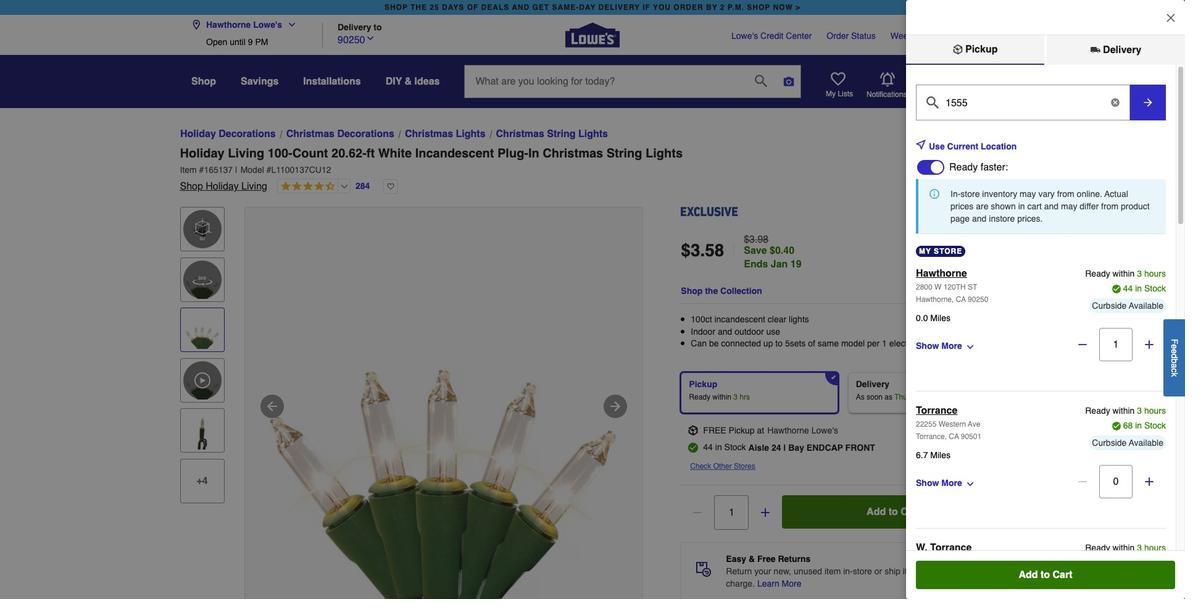 Task type: describe. For each thing, give the bounding box(es) containing it.
lights
[[789, 314, 809, 324]]

christmas lights link
[[405, 127, 486, 141]]

back
[[910, 566, 928, 576]]

store
[[934, 247, 963, 256]]

plus image
[[760, 506, 772, 519]]

68 in stock
[[1124, 421, 1167, 430]]

differ
[[1080, 201, 1099, 211]]

1 horizontal spatial lights
[[579, 128, 608, 140]]

stock for torrance
[[1145, 421, 1167, 430]]

savings button
[[241, 70, 279, 93]]

soon
[[867, 393, 883, 401]]

within up 44 in stock
[[1113, 269, 1135, 279]]

open until 9 pm
[[206, 37, 268, 47]]

deals
[[481, 3, 510, 12]]

my
[[920, 247, 932, 256]]

w
[[935, 283, 942, 291]]

curbside available for torrance
[[1093, 438, 1164, 448]]

lowe's pro
[[947, 31, 994, 41]]

arrow right image
[[608, 399, 623, 414]]

0 vertical spatial string
[[547, 128, 576, 140]]

1 e from the top
[[1170, 344, 1180, 349]]

lowe's home improvement lists image
[[831, 72, 846, 86]]

0 vertical spatial minus image
[[1077, 338, 1089, 351]]

model
[[241, 165, 265, 175]]

free
[[758, 554, 776, 564]]

and inside 100ct incandescent clear lights indoor and outdoor use can be connected up to 5sets of same model per 1 electrical outlet
[[718, 326, 733, 336]]

torrance inside 'torrance 22255 western ave torrance, ca 90501'
[[916, 405, 958, 416]]

hours for torrance
[[1145, 406, 1167, 416]]

& for diy
[[405, 76, 412, 87]]

minus image
[[1077, 476, 1089, 488]]

ca inside 'torrance 22255 western ave torrance, ca 90501'
[[949, 432, 960, 441]]

1 horizontal spatial from
[[1102, 201, 1119, 211]]

return
[[726, 566, 752, 576]]

ca inside hawthorne 2800 w 120th st hawthorne, ca 90250
[[956, 295, 967, 304]]

info image
[[930, 189, 940, 199]]

lowe's home improvement account image
[[930, 72, 945, 86]]

delivery to
[[338, 22, 382, 32]]

Label text field
[[921, 91, 1126, 109]]

item
[[825, 566, 841, 576]]

1 # from the left
[[200, 165, 204, 175]]

my store
[[920, 247, 963, 256]]

hawthorne lowe's button
[[191, 12, 302, 37]]

ready inside pickup ready within 3 hrs
[[689, 393, 711, 401]]

easy & free returns return your new, unused item in-store or ship it back to us free of charge.
[[726, 554, 976, 588]]

lowe's pro link
[[947, 30, 994, 42]]

incandescent
[[416, 146, 495, 161]]

+4 button
[[180, 459, 225, 503]]

page
[[951, 214, 970, 224]]

returns
[[778, 554, 811, 564]]

available for torrance
[[1129, 438, 1164, 448]]

status
[[852, 31, 876, 41]]

western
[[939, 420, 967, 429]]

pickup for pickup
[[963, 44, 998, 55]]

0 horizontal spatial lights
[[456, 128, 486, 140]]

show for hawthorne
[[916, 341, 940, 351]]

installations
[[303, 76, 361, 87]]

3 button
[[962, 66, 999, 96]]

electrical
[[890, 339, 924, 348]]

in inside button
[[943, 90, 949, 98]]

to inside easy & free returns return your new, unused item in-store or ship it back to us free of charge.
[[931, 566, 938, 576]]

string inside holiday living 100-count 20.62-ft white incandescent plug-in christmas string lights item # 165137 | model # l1100137cu12
[[607, 146, 643, 161]]

Search Query text field
[[465, 65, 746, 98]]

curbside available for hawthorne
[[1093, 301, 1164, 311]]

7
[[927, 393, 931, 401]]

ready within 3 hours for hawthorne
[[1086, 269, 1167, 279]]

shop holiday living
[[180, 181, 268, 192]]

delivery for delivery to
[[338, 22, 371, 32]]

option group containing pickup
[[676, 367, 1010, 418]]

lowe's up the endcap
[[812, 425, 839, 435]]

1 horizontal spatial may
[[1062, 201, 1078, 211]]

3 up 44 in stock
[[1138, 269, 1143, 279]]

gps image
[[916, 140, 926, 149]]

miles for hawthorne
[[931, 313, 951, 323]]

outlet
[[926, 339, 947, 348]]

bay
[[789, 443, 805, 453]]

100ct incandescent clear lights indoor and outdoor use can be connected up to 5sets of same model per 1 electrical outlet
[[691, 314, 947, 348]]

diy & ideas
[[386, 76, 440, 87]]

save $0.40 ends jan 19
[[744, 245, 802, 270]]

shop for shop
[[191, 76, 216, 87]]

savings
[[241, 76, 279, 87]]

at
[[757, 425, 765, 435]]

free
[[704, 425, 727, 435]]

| inside holiday living 100-count 20.62-ft white incandescent plug-in christmas string lights item # 165137 | model # l1100137cu12
[[236, 165, 238, 175]]

1 vertical spatial minus image
[[692, 506, 704, 519]]

lowe's home improvement notification center image
[[881, 72, 895, 87]]

68
[[1124, 421, 1133, 430]]

plus image for minus icon
[[1144, 476, 1156, 488]]

get
[[533, 3, 550, 12]]

3 inside button
[[991, 68, 995, 77]]

sign in button
[[926, 72, 949, 99]]

2
[[721, 3, 725, 12]]

in-
[[951, 189, 961, 199]]

90250 inside hawthorne 2800 w 120th st hawthorne, ca 90250
[[968, 295, 989, 304]]

6.7
[[916, 450, 928, 460]]

cart for the bottom "add to cart" button
[[1053, 569, 1073, 581]]

stepper number input field with increment and decrement buttons number field for bottom minus image
[[715, 495, 749, 530]]

save
[[744, 245, 767, 256]]

it
[[903, 566, 908, 576]]

faster:
[[981, 162, 1009, 173]]

lowe's left pro
[[947, 31, 973, 41]]

front
[[846, 443, 876, 453]]

same-
[[552, 3, 579, 12]]

as
[[856, 393, 865, 401]]

in for 68 in stock
[[1136, 421, 1143, 430]]

cart
[[1028, 201, 1042, 211]]

learn more link
[[758, 577, 802, 590]]

holiday for decorations
[[180, 128, 216, 140]]

more for hawthorne
[[942, 341, 963, 351]]

stock inside 44 in stock aisle 24 | bay endcap front
[[725, 442, 746, 452]]

.
[[701, 240, 705, 260]]

christmas string lights link
[[496, 127, 608, 141]]

stepper number input field with increment and decrement buttons number field for minus icon
[[1100, 465, 1133, 498]]

of inside 100ct incandescent clear lights indoor and outdoor use can be connected up to 5sets of same model per 1 electrical outlet
[[809, 339, 816, 348]]

0 vertical spatial add to cart button
[[783, 495, 1005, 529]]

l1100137cu12
[[272, 165, 332, 175]]

be
[[710, 339, 719, 348]]

lists
[[838, 90, 853, 98]]

weekly ad link
[[891, 30, 932, 42]]

delivery for delivery
[[1101, 44, 1142, 56]]

0 horizontal spatial from
[[1058, 189, 1075, 199]]

show for torrance
[[916, 478, 940, 488]]

ave
[[968, 420, 981, 429]]

torrance inside w. torrance link
[[931, 542, 972, 553]]

165137
[[204, 165, 233, 175]]

44 for 44 in stock
[[1124, 283, 1133, 293]]

lowe's credit center
[[732, 31, 812, 41]]

$0.40
[[770, 245, 795, 256]]

1 horizontal spatial pickup
[[729, 425, 755, 435]]

christmas decorations
[[286, 128, 395, 140]]

order status link
[[827, 30, 876, 42]]

torrance 22255 western ave torrance, ca 90501
[[916, 405, 982, 441]]

pickup image inside button
[[953, 44, 963, 54]]

shop the collection link
[[681, 283, 763, 298]]

torrance link
[[916, 403, 958, 418]]

miles for torrance
[[931, 450, 951, 460]]

lowe's left credit
[[732, 31, 759, 41]]

within up chat invite button image
[[1113, 543, 1135, 553]]

90501
[[961, 432, 982, 441]]

installations button
[[303, 70, 361, 93]]

58
[[705, 240, 725, 260]]

hawthorne for lowe's
[[206, 20, 251, 30]]

other
[[714, 462, 732, 470]]

2 vertical spatial holiday
[[206, 181, 239, 192]]

prices
[[951, 201, 974, 211]]

0 vertical spatial may
[[1020, 189, 1037, 199]]

curbside for torrance
[[1093, 438, 1127, 448]]

0 vertical spatial add to cart
[[867, 506, 921, 517]]

add for "add to cart" button to the top
[[867, 506, 886, 517]]

collection
[[721, 286, 763, 296]]

show more for hawthorne
[[916, 341, 963, 351]]

100-
[[268, 146, 293, 161]]

arrow right image
[[1143, 96, 1155, 109]]

location image
[[191, 20, 201, 30]]

w. torrance link
[[916, 540, 972, 555]]

sign
[[926, 90, 941, 98]]

24
[[772, 443, 782, 453]]

3 up 68 in stock
[[1138, 406, 1143, 416]]

christmas for christmas decorations
[[286, 128, 335, 140]]

22255
[[916, 420, 937, 429]]

same
[[818, 339, 839, 348]]

in inside holiday living 100-count 20.62-ft white incandescent plug-in christmas string lights item # 165137 | model # l1100137cu12
[[529, 146, 540, 161]]

learn
[[758, 579, 780, 588]]

2 horizontal spatial and
[[1045, 201, 1059, 211]]

now
[[773, 3, 793, 12]]



Task type: locate. For each thing, give the bounding box(es) containing it.
available down 68 in stock
[[1129, 438, 1164, 448]]

search image
[[756, 74, 768, 87]]

hawthorne inside button
[[206, 20, 251, 30]]

# right the model
[[267, 165, 272, 175]]

in down christmas string lights
[[529, 146, 540, 161]]

to inside 100ct incandescent clear lights indoor and outdoor use can be connected up to 5sets of same model per 1 electrical outlet
[[776, 339, 783, 348]]

living
[[228, 146, 265, 161], [242, 181, 268, 192]]

p.m.
[[728, 3, 745, 12]]

None search field
[[465, 65, 802, 108]]

e up b
[[1170, 349, 1180, 353]]

lowe's up pm
[[253, 20, 282, 30]]

2 vertical spatial and
[[718, 326, 733, 336]]

can
[[691, 339, 707, 348]]

stock for hawthorne
[[1145, 283, 1167, 293]]

0 horizontal spatial may
[[1020, 189, 1037, 199]]

0 vertical spatial available
[[1129, 301, 1164, 311]]

1 vertical spatial title image
[[183, 412, 222, 450]]

miles right 0.0
[[931, 313, 951, 323]]

1 decorations from the left
[[219, 128, 276, 140]]

1 show from the top
[[916, 341, 940, 351]]

1 vertical spatial show more
[[916, 478, 963, 488]]

3 down pickup button
[[991, 68, 995, 77]]

0 horizontal spatial |
[[236, 165, 238, 175]]

0 vertical spatial show more
[[916, 341, 963, 351]]

1 horizontal spatial #
[[267, 165, 272, 175]]

chevron down image
[[282, 20, 297, 30], [365, 33, 375, 43]]

1 vertical spatial ca
[[949, 432, 960, 441]]

2 curbside available from the top
[[1093, 438, 1164, 448]]

shop for shop holiday living
[[180, 181, 203, 192]]

instore
[[990, 214, 1015, 224]]

prices.
[[1018, 214, 1043, 224]]

torrance up the us
[[931, 542, 972, 553]]

christmas for christmas lights
[[405, 128, 453, 140]]

stepper number input field with increment and decrement buttons number field right minus icon
[[1100, 465, 1133, 498]]

1 vertical spatial and
[[973, 214, 987, 224]]

90250 inside button
[[338, 34, 365, 45]]

show down 6.7
[[916, 478, 940, 488]]

order status
[[827, 31, 876, 41]]

holiday inside holiday living 100-count 20.62-ft white incandescent plug-in christmas string lights item # 165137 | model # l1100137cu12
[[180, 146, 225, 161]]

hawthorne up 44 in stock aisle 24 | bay endcap front
[[768, 425, 810, 435]]

2 show more from the top
[[916, 478, 963, 488]]

christmas lights
[[405, 128, 486, 140]]

2 vertical spatial stock
[[725, 442, 746, 452]]

0 vertical spatial &
[[405, 76, 412, 87]]

shop right p.m.
[[747, 3, 771, 12]]

and down vary
[[1045, 201, 1059, 211]]

title image
[[183, 311, 222, 349], [183, 412, 222, 450]]

0 vertical spatial 44
[[1124, 283, 1133, 293]]

1 vertical spatial string
[[607, 146, 643, 161]]

0 horizontal spatial and
[[718, 326, 733, 336]]

curbside for hawthorne
[[1093, 301, 1127, 311]]

0 horizontal spatial delivery
[[338, 22, 371, 32]]

0 horizontal spatial 44
[[704, 442, 713, 452]]

shop down item
[[180, 181, 203, 192]]

option group
[[676, 367, 1010, 418]]

4.4 stars image
[[278, 181, 336, 193]]

stepper number input field with increment and decrement buttons number field left plus icon
[[715, 495, 749, 530]]

miles right 6.7
[[931, 450, 951, 460]]

2 decorations from the left
[[337, 128, 395, 140]]

notifications
[[867, 90, 907, 99]]

ca down western
[[949, 432, 960, 441]]

available down 44 in stock
[[1129, 301, 1164, 311]]

check circle filled image left 44 in stock
[[1113, 285, 1121, 293]]

pickup inside pickup ready within 3 hrs
[[689, 379, 718, 389]]

90250
[[338, 34, 365, 45], [968, 295, 989, 304]]

1 horizontal spatial cart
[[1053, 569, 1073, 581]]

6.7 miles
[[916, 450, 951, 460]]

0 vertical spatial shop
[[191, 76, 216, 87]]

and
[[512, 3, 530, 12]]

0 vertical spatial chevron down image
[[282, 20, 297, 30]]

order
[[674, 3, 704, 12]]

location
[[981, 141, 1017, 151]]

stock
[[1145, 283, 1167, 293], [1145, 421, 1167, 430], [725, 442, 746, 452]]

stepper number input field with increment and decrement buttons number field left f
[[1100, 328, 1133, 361]]

pickup left at at bottom
[[729, 425, 755, 435]]

0 vertical spatial miles
[[931, 313, 951, 323]]

and up be
[[718, 326, 733, 336]]

1 vertical spatial show
[[916, 478, 940, 488]]

hours for hawthorne
[[1145, 269, 1167, 279]]

k
[[1170, 372, 1180, 377]]

until
[[230, 37, 246, 47]]

ft
[[367, 146, 375, 161]]

curbside available
[[1093, 301, 1164, 311], [1093, 438, 1164, 448]]

0 horizontal spatial hawthorne
[[206, 20, 251, 30]]

1 show more from the top
[[916, 341, 963, 351]]

check circle filled image
[[1113, 285, 1121, 293], [689, 443, 699, 453]]

25
[[430, 3, 440, 12]]

shop left the
[[681, 286, 703, 296]]

0 vertical spatial |
[[236, 165, 238, 175]]

decorations for christmas decorations
[[337, 128, 395, 140]]

90250 button
[[338, 31, 375, 47]]

3 left hrs
[[734, 393, 738, 401]]

pickup down can
[[689, 379, 718, 389]]

lowe's
[[253, 20, 282, 30], [732, 31, 759, 41], [947, 31, 973, 41], [812, 425, 839, 435]]

diy & ideas button
[[386, 70, 440, 93]]

store inside easy & free returns return your new, unused item in-store or ship it back to us free of charge.
[[853, 566, 873, 576]]

1 vertical spatial shop
[[180, 181, 203, 192]]

| right 24
[[784, 443, 786, 453]]

dec
[[912, 393, 925, 401]]

pickup image down lowe's pro link
[[953, 44, 963, 54]]

e up d
[[1170, 344, 1180, 349]]

2 plus image from the top
[[1144, 476, 1156, 488]]

e
[[1170, 344, 1180, 349], [1170, 349, 1180, 353]]

1 vertical spatial available
[[1129, 438, 1164, 448]]

0 vertical spatial stock
[[1145, 283, 1167, 293]]

check circle filled image for 44 in stock
[[1113, 285, 1121, 293]]

1 vertical spatial living
[[242, 181, 268, 192]]

store up prices
[[961, 189, 980, 199]]

item number 1 6 5 1 3 7 and model number l 1 1 0 0 1 3 7 c u 1 2 element
[[180, 164, 1005, 176]]

show more down 0.0 miles
[[916, 341, 963, 351]]

2 show from the top
[[916, 478, 940, 488]]

1 horizontal spatial 90250
[[968, 295, 989, 304]]

christmas up item number 1 6 5 1 3 7 and model number l 1 1 0 0 1 3 7 c u 1 2 element
[[543, 146, 604, 161]]

19
[[791, 259, 802, 270]]

of right free
[[969, 566, 976, 576]]

pickup inside button
[[963, 44, 998, 55]]

christmas inside holiday living 100-count 20.62-ft white incandescent plug-in christmas string lights item # 165137 | model # l1100137cu12
[[543, 146, 604, 161]]

may up cart
[[1020, 189, 1037, 199]]

store inside in-store inventory may vary from online. actual prices are shown in cart  and may differ from product page and instore prices.
[[961, 189, 980, 199]]

1 horizontal spatial store
[[961, 189, 980, 199]]

within
[[1113, 269, 1135, 279], [713, 393, 732, 401], [1113, 406, 1135, 416], [1113, 543, 1135, 553]]

hours up 44 in stock
[[1145, 269, 1167, 279]]

unused
[[794, 566, 823, 576]]

up
[[764, 339, 773, 348]]

1 vertical spatial may
[[1062, 201, 1078, 211]]

0 vertical spatial from
[[1058, 189, 1075, 199]]

0 vertical spatial holiday
[[180, 128, 216, 140]]

truck filled image
[[1091, 45, 1101, 55]]

& right diy
[[405, 76, 412, 87]]

ready
[[950, 162, 978, 173], [1086, 269, 1111, 279], [689, 393, 711, 401], [1086, 406, 1111, 416], [1086, 543, 1111, 553]]

2 # from the left
[[267, 165, 272, 175]]

1 vertical spatial holiday
[[180, 146, 225, 161]]

3 up chat invite button image
[[1138, 543, 1143, 553]]

44 inside 44 in stock aisle 24 | bay endcap front
[[704, 442, 713, 452]]

check circle filled image
[[1113, 422, 1121, 430]]

more down new, on the right bottom of the page
[[782, 579, 802, 588]]

free
[[952, 566, 967, 576]]

| right 58
[[732, 239, 737, 261]]

# right item
[[200, 165, 204, 175]]

new,
[[774, 566, 792, 576]]

pickup
[[963, 44, 998, 55], [689, 379, 718, 389], [729, 425, 755, 435]]

0 vertical spatial delivery
[[338, 22, 371, 32]]

online.
[[1077, 189, 1103, 199]]

0 vertical spatial in
[[943, 90, 949, 98]]

christmas up count
[[286, 128, 335, 140]]

0 vertical spatial ready within 3 hours
[[1086, 269, 1167, 279]]

90250 down st
[[968, 295, 989, 304]]

curbside available down 44 in stock
[[1093, 301, 1164, 311]]

ready within 3 hours up the 68
[[1086, 406, 1167, 416]]

1 horizontal spatial add to cart
[[1019, 569, 1073, 581]]

heart outline image
[[383, 179, 398, 194]]

available for hawthorne
[[1129, 301, 1164, 311]]

living down the model
[[242, 181, 268, 192]]

hours up chat invite button image
[[1145, 543, 1167, 553]]

lights inside holiday living 100-count 20.62-ft white incandescent plug-in christmas string lights item # 165137 | model # l1100137cu12
[[646, 146, 683, 161]]

minus image
[[1077, 338, 1089, 351], [692, 506, 704, 519]]

of
[[467, 3, 479, 12]]

| left the model
[[236, 165, 238, 175]]

0 horizontal spatial add
[[867, 506, 886, 517]]

1 vertical spatial hawthorne
[[916, 268, 968, 279]]

1 horizontal spatial minus image
[[1077, 338, 1089, 351]]

0 vertical spatial store
[[961, 189, 980, 199]]

hawthorne up w
[[916, 268, 968, 279]]

lowe's home improvement logo image
[[566, 8, 620, 62]]

1 horizontal spatial check circle filled image
[[1113, 285, 1121, 293]]

1 vertical spatial more
[[942, 478, 963, 488]]

product
[[1121, 201, 1150, 211]]

2 curbside from the top
[[1093, 438, 1127, 448]]

store left or
[[853, 566, 873, 576]]

christmas up plug- at the left top of page
[[496, 128, 545, 140]]

in for 44 in stock
[[1136, 283, 1143, 293]]

from
[[1058, 189, 1075, 199], [1102, 201, 1119, 211]]

1 vertical spatial chevron down image
[[365, 33, 375, 43]]

clear
[[768, 314, 787, 324]]

2 available from the top
[[1129, 438, 1164, 448]]

2 horizontal spatial delivery
[[1101, 44, 1142, 56]]

decorations up ft
[[337, 128, 395, 140]]

to
[[374, 22, 382, 32], [776, 339, 783, 348], [889, 506, 898, 517], [931, 566, 938, 576], [1041, 569, 1051, 581]]

more down 6.7 miles
[[942, 478, 963, 488]]

0 horizontal spatial #
[[200, 165, 204, 175]]

show more down 6.7 miles
[[916, 478, 963, 488]]

1 title image from the top
[[183, 311, 222, 349]]

2 e from the top
[[1170, 349, 1180, 353]]

1 vertical spatial 90250
[[968, 295, 989, 304]]

0 horizontal spatial of
[[809, 339, 816, 348]]

1 vertical spatial plus image
[[1144, 476, 1156, 488]]

90250 down delivery to
[[338, 34, 365, 45]]

curbside available down the 68
[[1093, 438, 1164, 448]]

of right 5sets
[[809, 339, 816, 348]]

miles
[[931, 313, 951, 323], [931, 450, 951, 460]]

incandescent
[[715, 314, 766, 324]]

holiday inside holiday decorations link
[[180, 128, 216, 140]]

christmas up holiday living 100-count 20.62-ft white incandescent plug-in christmas string lights item # 165137 | model # l1100137cu12
[[405, 128, 453, 140]]

1 curbside from the top
[[1093, 301, 1127, 311]]

christmas for christmas string lights
[[496, 128, 545, 140]]

more for torrance
[[942, 478, 963, 488]]

arrow left image
[[265, 399, 280, 414]]

2 ready within 3 hours from the top
[[1086, 406, 1167, 416]]

2 hours from the top
[[1145, 406, 1167, 416]]

shop down open
[[191, 76, 216, 87]]

curbside down check circle filled icon
[[1093, 438, 1127, 448]]

inventory
[[983, 189, 1018, 199]]

by
[[707, 3, 718, 12]]

3 ready within 3 hours from the top
[[1086, 543, 1167, 553]]

0 horizontal spatial cart
[[901, 506, 921, 517]]

3 left 58
[[691, 240, 701, 260]]

lowe's inside button
[[253, 20, 282, 30]]

more down 0.0 miles
[[942, 341, 963, 351]]

1 vertical spatial in
[[529, 146, 540, 161]]

hawthorne for 2800
[[916, 268, 968, 279]]

hours up 68 in stock
[[1145, 406, 1167, 416]]

in right sign
[[943, 90, 949, 98]]

1 plus image from the top
[[1144, 338, 1156, 351]]

in inside 44 in stock aisle 24 | bay endcap front
[[716, 442, 722, 452]]

1 vertical spatial store
[[853, 566, 873, 576]]

camera image
[[783, 75, 796, 88]]

ship
[[885, 566, 901, 576]]

plus image left f
[[1144, 338, 1156, 351]]

vary
[[1039, 189, 1055, 199]]

3 hours from the top
[[1145, 543, 1167, 553]]

show more for torrance
[[916, 478, 963, 488]]

available
[[1129, 301, 1164, 311], [1129, 438, 1164, 448]]

in inside in-store inventory may vary from online. actual prices are shown in cart  and may differ from product page and instore prices.
[[1019, 201, 1026, 211]]

credit
[[761, 31, 784, 41]]

2 vertical spatial pickup
[[729, 425, 755, 435]]

f
[[1170, 339, 1180, 344]]

lights
[[456, 128, 486, 140], [579, 128, 608, 140], [646, 146, 683, 161]]

living up the model
[[228, 146, 265, 161]]

ready within 3 hours up 44 in stock
[[1086, 269, 1167, 279]]

1 vertical spatial stock
[[1145, 421, 1167, 430]]

2 vertical spatial more
[[782, 579, 802, 588]]

living inside holiday living 100-count 20.62-ft white incandescent plug-in christmas string lights item # 165137 | model # l1100137cu12
[[228, 146, 265, 161]]

1 curbside available from the top
[[1093, 301, 1164, 311]]

1 shop from the left
[[385, 3, 408, 12]]

thu,
[[895, 393, 910, 401]]

plus image
[[1144, 338, 1156, 351], [1144, 476, 1156, 488]]

44 for 44 in stock aisle 24 | bay endcap front
[[704, 442, 713, 452]]

1 vertical spatial add to cart
[[1019, 569, 1073, 581]]

chevron down image inside the 90250 button
[[365, 33, 375, 43]]

plus image down 68 in stock
[[1144, 476, 1156, 488]]

ready within 3 hours up chat invite button image
[[1086, 543, 1167, 553]]

20.62-
[[332, 146, 367, 161]]

& inside button
[[405, 76, 412, 87]]

2 shop from the left
[[747, 3, 771, 12]]

plus image for topmost minus image
[[1144, 338, 1156, 351]]

decorations for holiday decorations
[[219, 128, 276, 140]]

0 vertical spatial and
[[1045, 201, 1059, 211]]

count
[[293, 146, 329, 161]]

1 horizontal spatial 44
[[1124, 283, 1133, 293]]

delivery inside delivery as soon as thu, dec 7
[[856, 379, 890, 389]]

pickup for pickup ready within 3 hrs
[[689, 379, 718, 389]]

and down are on the top right
[[973, 214, 987, 224]]

delivery inside button
[[1101, 44, 1142, 56]]

chat invite button image
[[1130, 553, 1167, 591]]

hawthorne inside hawthorne 2800 w 120th st hawthorne, ca 90250
[[916, 268, 968, 279]]

may left differ
[[1062, 201, 1078, 211]]

from right vary
[[1058, 189, 1075, 199]]

hawthorne,
[[916, 295, 954, 304]]

shop button
[[191, 70, 216, 93]]

Stepper number input field with increment and decrement buttons number field
[[1100, 328, 1133, 361], [1100, 465, 1133, 498], [715, 495, 749, 530]]

2 miles from the top
[[931, 450, 951, 460]]

check circle filled image up the 'check'
[[689, 443, 699, 453]]

more inside learn more link
[[782, 579, 802, 588]]

within up the 68
[[1113, 406, 1135, 416]]

1 horizontal spatial |
[[732, 239, 737, 261]]

within inside pickup ready within 3 hrs
[[713, 393, 732, 401]]

ca down the 120th
[[956, 295, 967, 304]]

$ 3 . 58
[[681, 240, 725, 260]]

hawthorne up open until 9 pm
[[206, 20, 251, 30]]

0 horizontal spatial add to cart
[[867, 506, 921, 517]]

stepper number input field with increment and decrement buttons number field for topmost minus image
[[1100, 328, 1133, 361]]

in-store inventory may vary from online. actual prices are shown in cart  and may differ from product page and instore prices.
[[951, 189, 1150, 224]]

0 vertical spatial of
[[809, 339, 816, 348]]

1 vertical spatial hours
[[1145, 406, 1167, 416]]

1 vertical spatial of
[[969, 566, 976, 576]]

0 horizontal spatial string
[[547, 128, 576, 140]]

2 title image from the top
[[183, 412, 222, 450]]

1
[[883, 339, 887, 348]]

add for the bottom "add to cart" button
[[1019, 569, 1038, 581]]

0 horizontal spatial in
[[529, 146, 540, 161]]

holiday for living
[[180, 146, 225, 161]]

in for 44 in stock aisle 24 | bay endcap front
[[716, 442, 722, 452]]

aisle
[[749, 443, 770, 453]]

1 available from the top
[[1129, 301, 1164, 311]]

1 ready within 3 hours from the top
[[1086, 269, 1167, 279]]

cart for "add to cart" button to the top
[[901, 506, 921, 517]]

1 vertical spatial add
[[1019, 569, 1038, 581]]

decorations up the model
[[219, 128, 276, 140]]

& inside easy & free returns return your new, unused item in-store or ship it back to us free of charge.
[[749, 554, 755, 564]]

2 vertical spatial |
[[784, 443, 786, 453]]

holiday living 100-count 20.62-ft white incandescent plug-in christmas string lights item # 165137 | model # l1100137cu12
[[180, 146, 683, 175]]

within left hrs
[[713, 393, 732, 401]]

0 vertical spatial 90250
[[338, 34, 365, 45]]

ready within 3 hours for torrance
[[1086, 406, 1167, 416]]

1 vertical spatial ready within 3 hours
[[1086, 406, 1167, 416]]

close image
[[1165, 12, 1178, 24]]

0 vertical spatial living
[[228, 146, 265, 161]]

string
[[547, 128, 576, 140], [607, 146, 643, 161]]

1 vertical spatial |
[[732, 239, 737, 261]]

0 horizontal spatial store
[[853, 566, 873, 576]]

use
[[929, 141, 945, 151]]

2 vertical spatial hours
[[1145, 543, 1167, 553]]

are
[[977, 201, 989, 211]]

pickup image
[[953, 44, 963, 54], [689, 425, 699, 435]]

check other stores button
[[691, 460, 756, 472]]

0 horizontal spatial &
[[405, 76, 412, 87]]

pickup down pro
[[963, 44, 998, 55]]

us
[[940, 566, 949, 576]]

holiday decorations link
[[180, 127, 276, 141]]

center
[[786, 31, 812, 41]]

1 miles from the top
[[931, 313, 951, 323]]

1 vertical spatial pickup image
[[689, 425, 699, 435]]

hawthorne link
[[916, 266, 968, 281]]

1 horizontal spatial shop
[[747, 3, 771, 12]]

| inside 44 in stock aisle 24 | bay endcap front
[[784, 443, 786, 453]]

0 vertical spatial torrance
[[916, 405, 958, 416]]

weekly ad
[[891, 31, 932, 41]]

check
[[691, 462, 712, 470]]

1 vertical spatial check circle filled image
[[689, 443, 699, 453]]

curbside down 44 in stock
[[1093, 301, 1127, 311]]

9
[[248, 37, 253, 47]]

2 horizontal spatial pickup
[[963, 44, 998, 55]]

1 horizontal spatial in
[[943, 90, 949, 98]]

connected
[[722, 339, 761, 348]]

& left free
[[749, 554, 755, 564]]

100ct
[[691, 314, 712, 324]]

christmas decorations link
[[286, 127, 395, 141]]

delivery for delivery as soon as thu, dec 7
[[856, 379, 890, 389]]

1 vertical spatial torrance
[[931, 542, 972, 553]]

& for easy
[[749, 554, 755, 564]]

and
[[1045, 201, 1059, 211], [973, 214, 987, 224], [718, 326, 733, 336]]

0 horizontal spatial check circle filled image
[[689, 443, 699, 453]]

1 horizontal spatial chevron down image
[[365, 33, 375, 43]]

of inside easy & free returns return your new, unused item in-store or ship it back to us free of charge.
[[969, 566, 976, 576]]

lowe's home improvement cart image
[[979, 72, 994, 87]]

&
[[405, 76, 412, 87], [749, 554, 755, 564]]

if
[[643, 3, 651, 12]]

3 inside pickup ready within 3 hrs
[[734, 393, 738, 401]]

1 vertical spatial add to cart button
[[916, 561, 1176, 589]]

shop left the the
[[385, 3, 408, 12]]

show down 0.0
[[916, 341, 940, 351]]

actual
[[1105, 189, 1129, 199]]

0 vertical spatial pickup image
[[953, 44, 963, 54]]

1 hours from the top
[[1145, 269, 1167, 279]]

0 vertical spatial curbside
[[1093, 301, 1127, 311]]

1 horizontal spatial hawthorne
[[768, 425, 810, 435]]

c
[[1170, 368, 1180, 372]]

from down actual
[[1102, 201, 1119, 211]]

curbside
[[1093, 301, 1127, 311], [1093, 438, 1127, 448]]

shop the 25 days of deals and get same-day delivery if you order by 2 p.m. shop now >
[[385, 3, 801, 12]]

cart
[[901, 506, 921, 517], [1053, 569, 1073, 581]]

2 vertical spatial hawthorne
[[768, 425, 810, 435]]

shop the 25 days of deals and get same-day delivery if you order by 2 p.m. shop now > link
[[382, 0, 804, 15]]

shop for shop the collection
[[681, 286, 703, 296]]

holiday
[[180, 128, 216, 140], [180, 146, 225, 161], [206, 181, 239, 192]]

torrance down 7
[[916, 405, 958, 416]]

check circle filled image for 44 in stock aisle 24 | bay endcap front
[[689, 443, 699, 453]]

pickup image left the free
[[689, 425, 699, 435]]

1 vertical spatial cart
[[1053, 569, 1073, 581]]

1 vertical spatial pickup
[[689, 379, 718, 389]]

1 horizontal spatial of
[[969, 566, 976, 576]]



Task type: vqa. For each thing, say whether or not it's contained in the screenshot.
topmost add
yes



